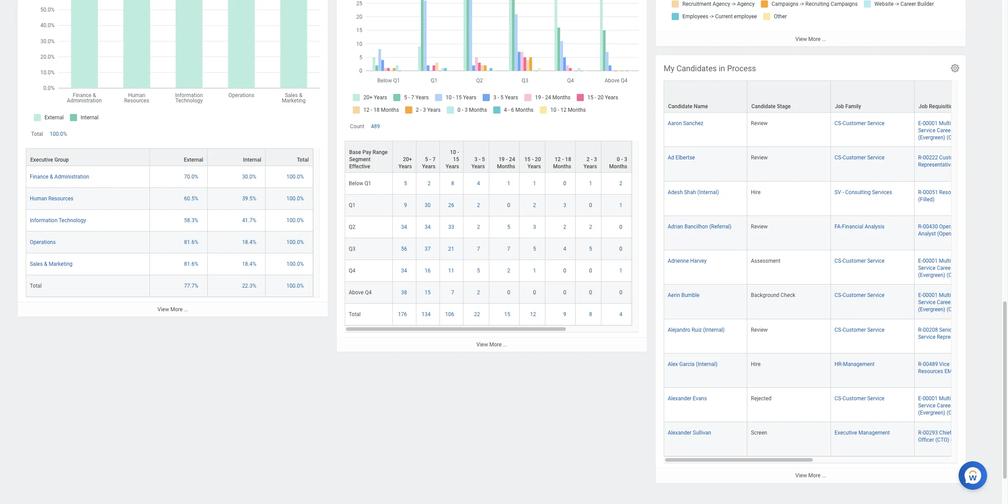 Task type: describe. For each thing, give the bounding box(es) containing it.
hire element for alex garcia (internal)
[[752, 359, 761, 367]]

senior
[[940, 327, 955, 333]]

management for hr-management
[[844, 361, 875, 367]]

more inside my candidates in process element
[[809, 473, 821, 479]]

row containing base pay range segment effective
[[345, 141, 716, 173]]

executive group
[[30, 157, 69, 163]]

489
[[371, 123, 380, 130]]

0 vertical spatial 8 button
[[452, 180, 456, 187]]

12 - 18 months column header
[[546, 141, 576, 173]]

- for sv
[[843, 189, 845, 195]]

total inside compensation parity element
[[349, 311, 361, 318]]

11
[[449, 268, 455, 274]]

10 - 15 years button
[[440, 141, 464, 172]]

2 vertical spatial 4 button
[[620, 311, 624, 318]]

effective
[[350, 164, 371, 170]]

100.0% for finance & administration
[[287, 174, 304, 180]]

below
[[349, 180, 364, 187]]

view more ... for source effectiveness element
[[796, 36, 827, 42]]

0 horizontal spatial 3 button
[[534, 224, 538, 231]]

r-00293 chief technology officer (cto) (open)
[[919, 430, 981, 443]]

r-00222 customer service representative (open)
[[919, 155, 982, 168]]

26 button
[[449, 202, 456, 209]]

adrian bancilhon (referral)
[[668, 223, 732, 230]]

... for source effectiveness element
[[823, 36, 827, 42]]

view inside my candidates in process element
[[796, 473, 808, 479]]

12 button
[[531, 311, 538, 318]]

review element for adrian bancilhon (referral)
[[752, 222, 768, 230]]

row containing adrian bancilhon (referral)
[[664, 216, 1009, 250]]

- for 0
[[622, 156, 623, 163]]

resources inside r-00489 vice president, human resources emea (filled)
[[919, 368, 944, 374]]

(filled) inside r-00489 vice president, human resources emea (filled)
[[961, 368, 977, 374]]

row containing aaron sanchez
[[664, 113, 1009, 147]]

15 for 15 "button" within the row
[[425, 290, 431, 296]]

2 inside the 2 - 3 years
[[587, 156, 590, 163]]

1 vertical spatial 9
[[564, 311, 567, 318]]

ad elbertse link
[[668, 153, 696, 161]]

row containing alejandro ruiz (internal)
[[664, 319, 1009, 353]]

18.4% button for operations
[[242, 239, 258, 246]]

information technology link
[[30, 216, 86, 224]]

2 multiple from the top
[[940, 258, 959, 264]]

row containing adrienne harvey
[[664, 250, 1009, 285]]

information
[[30, 217, 58, 224]]

0 vertical spatial 3 button
[[564, 202, 568, 209]]

(open) inside r-00430 operations business analyst (open)
[[938, 231, 954, 237]]

row containing alex garcia (internal)
[[664, 353, 1009, 388]]

60.5% button
[[184, 195, 200, 202]]

below q1
[[349, 180, 372, 187]]

cs-customer service for aerin bumble
[[835, 292, 885, 298]]

business
[[967, 223, 989, 230]]

adrian bancilhon (referral) link
[[668, 222, 732, 230]]

sales
[[30, 261, 43, 267]]

harvey
[[691, 258, 707, 264]]

2 opportunities! from the top
[[955, 265, 988, 271]]

review element for aaron sanchez
[[752, 118, 768, 126]]

20+ years
[[399, 156, 412, 170]]

1 vertical spatial 4 button
[[564, 245, 568, 253]]

e- for background check
[[919, 292, 924, 298]]

below q1 element
[[349, 179, 372, 187]]

100.0% for human resources
[[287, 196, 304, 202]]

row containing q2
[[345, 217, 716, 238]]

r-00208 senior customer service representative (open) link
[[919, 325, 990, 340]]

38 button
[[401, 289, 409, 296]]

cell for 106
[[632, 304, 663, 326]]

15 inside 10 - 15 years
[[453, 156, 459, 163]]

more for external vs. internal fill percentages "element" view more ... link
[[170, 306, 183, 313]]

2 vertical spatial 4
[[620, 311, 623, 318]]

- for 12
[[563, 156, 564, 163]]

executive for executive management
[[835, 430, 858, 436]]

view more ... link for compensation parity element
[[337, 337, 647, 352]]

0 horizontal spatial q1
[[349, 202, 356, 208]]

total button
[[266, 149, 313, 166]]

row containing alexander evans
[[664, 388, 1009, 422]]

12 - 18 months
[[554, 156, 572, 170]]

adrian
[[668, 223, 684, 230]]

... for external vs. internal fill percentages "element"
[[184, 306, 188, 313]]

ruiz
[[692, 327, 702, 333]]

ad elbertse
[[668, 155, 696, 161]]

alexander sullivan link
[[668, 428, 712, 436]]

cs- for adrienne harvey
[[835, 258, 843, 264]]

0 inside 0 - 3 months
[[617, 156, 620, 163]]

19 - 24 months column header
[[490, 141, 520, 173]]

in
[[719, 64, 726, 73]]

e-00001 multiple customer service career opportunities! (evergreen) (open) for review
[[919, 120, 988, 141]]

38
[[401, 290, 407, 296]]

15 - 20 years
[[525, 156, 541, 170]]

resources inside external vs. internal fill percentages "element"
[[48, 196, 73, 202]]

0 - 3 months
[[610, 156, 628, 170]]

base
[[350, 149, 361, 156]]

11 button
[[449, 267, 456, 274]]

range
[[373, 149, 388, 156]]

r-00489 vice president, human resources emea (filled)
[[919, 361, 994, 374]]

base pay range segment effective button
[[346, 141, 393, 172]]

e- for review
[[919, 120, 924, 126]]

years for 3 - 5 years
[[472, 164, 485, 170]]

39.5% button
[[242, 195, 258, 202]]

2 - 3 years
[[584, 156, 598, 170]]

16
[[425, 268, 431, 274]]

18.4% button for sales & marketing
[[242, 261, 258, 268]]

100.0% for operations
[[287, 239, 304, 245]]

cs- for aerin bumble
[[835, 292, 843, 298]]

70.0%
[[184, 174, 199, 180]]

100.0% button for operations
[[287, 239, 305, 246]]

- for 5
[[430, 156, 432, 163]]

34 button up 37
[[425, 224, 432, 231]]

adrienne
[[668, 258, 689, 264]]

30.0% button
[[242, 173, 258, 180]]

hire for alex garcia (internal)
[[752, 361, 761, 367]]

management for executive management
[[859, 430, 891, 436]]

operations link
[[30, 237, 56, 245]]

family
[[846, 103, 862, 110]]

(evergreen) for background check
[[919, 307, 946, 313]]

r-00222 customer service representative (open) link
[[919, 153, 982, 168]]

33
[[449, 224, 455, 230]]

human resources
[[30, 196, 73, 202]]

24
[[510, 156, 516, 163]]

e-00001 multiple customer service career opportunities! (evergreen) (open) for rejected
[[919, 395, 988, 416]]

37
[[425, 246, 431, 252]]

row containing adesh shah (internal)
[[664, 181, 1009, 216]]

(open) inside r-00293 chief technology officer (cto) (open)
[[951, 437, 968, 443]]

sullivan
[[693, 430, 712, 436]]

career for rejected
[[938, 403, 953, 409]]

34 button for 16
[[401, 267, 409, 274]]

- for 3
[[479, 156, 481, 163]]

q3
[[349, 246, 356, 252]]

candidate name
[[669, 103, 709, 110]]

19 - 24 months button
[[490, 141, 520, 172]]

& for marketing
[[44, 261, 47, 267]]

opportunities! for rejected
[[955, 403, 988, 409]]

view more ... for external vs. internal fill percentages "element"
[[158, 306, 188, 313]]

(open) inside r-00208 senior customer service representative (open)
[[974, 334, 990, 340]]

e-00001 multiple customer service career opportunities! (evergreen) (open) link for background check
[[919, 290, 988, 313]]

0 horizontal spatial q4
[[349, 268, 356, 274]]

81.6% for operations
[[184, 239, 199, 245]]

bumble
[[682, 292, 700, 298]]

00001 for review
[[923, 120, 939, 126]]

81.6% button for operations
[[184, 239, 200, 246]]

58.3% button
[[184, 217, 200, 224]]

sales & marketing link
[[30, 259, 73, 267]]

row containing above q4
[[345, 282, 716, 304]]

review for ad elbertse
[[752, 155, 768, 161]]

cs-customer service link for alexander evans
[[835, 394, 885, 402]]

39.5%
[[242, 196, 257, 202]]

2 - 3 years column header
[[576, 141, 602, 173]]

1 vertical spatial 8
[[590, 311, 593, 318]]

r- for 00222
[[919, 155, 924, 161]]

job family column header
[[832, 81, 915, 113]]

(filled) inside r-00051 resource manager (filled)
[[919, 196, 935, 202]]

my candidates in process element
[[656, 55, 1009, 483]]

human resources link
[[30, 194, 73, 202]]

manager
[[964, 189, 985, 195]]

representative inside r-00222 customer service representative (open)
[[919, 162, 954, 168]]

finance
[[30, 174, 49, 180]]

adesh
[[668, 189, 683, 195]]

176 button
[[398, 311, 409, 318]]

5 inside 3 - 5 years
[[482, 156, 485, 163]]

view for compensation parity element
[[477, 342, 488, 348]]

hire element for adesh shah (internal)
[[752, 187, 761, 195]]

81.6% button for sales & marketing
[[184, 261, 200, 268]]

r- for 00293
[[919, 430, 924, 436]]

sales & marketing
[[30, 261, 73, 267]]

3 for 3 - 5 years
[[475, 156, 478, 163]]

executive management
[[835, 430, 891, 436]]

background check element
[[752, 290, 796, 298]]

chief
[[940, 430, 952, 436]]

3 for the leftmost 3 button
[[534, 224, 537, 230]]

alex garcia (internal)
[[668, 361, 718, 367]]

20
[[535, 156, 541, 163]]

21
[[449, 246, 455, 252]]

e-00001 multiple customer service career opportunities! (evergreen) (open) for background check
[[919, 292, 988, 313]]

financial
[[843, 223, 864, 230]]

row containing operations
[[26, 232, 313, 253]]

cs- for ad elbertse
[[835, 155, 843, 161]]

15 for bottom 15 "button"
[[505, 311, 511, 318]]

18.4% for operations
[[242, 239, 257, 245]]

37 button
[[425, 245, 432, 253]]

candidate for candidate name
[[669, 103, 693, 110]]

7 inside 5 - 7 years
[[433, 156, 436, 163]]

3 inside the 2 - 3 years
[[594, 156, 598, 163]]

r- for 00208
[[919, 327, 924, 333]]

16 button
[[425, 267, 432, 274]]

70.0% button
[[184, 173, 200, 180]]

15 - 20 years column header
[[520, 141, 546, 173]]

rejected element
[[752, 394, 772, 402]]

hire for adesh shah (internal)
[[752, 189, 761, 195]]

56
[[401, 246, 407, 252]]

0 - 3 months column header
[[602, 141, 632, 173]]

0 vertical spatial 9 button
[[404, 202, 409, 209]]

100.0% button for finance & administration
[[287, 173, 305, 180]]

20+ years button
[[393, 141, 416, 172]]

opportunities! for review
[[955, 127, 988, 134]]

1 horizontal spatial 7 button
[[477, 245, 482, 253]]

alejandro ruiz (internal)
[[668, 327, 725, 333]]

33 button
[[449, 224, 456, 231]]

(internal) for adesh shah (internal)
[[698, 189, 720, 195]]

screen
[[752, 430, 768, 436]]

2 00001 from the top
[[923, 258, 939, 264]]

candidate name column header
[[664, 81, 748, 113]]

e-00001 multiple customer service career opportunities! (evergreen) (open) link for rejected
[[919, 394, 988, 416]]

(internal) for alex garcia (internal)
[[697, 361, 718, 367]]

aerin bumble
[[668, 292, 700, 298]]

hr-management
[[835, 361, 875, 367]]

information technology
[[30, 217, 86, 224]]

15 for 15 - 20 years
[[525, 156, 531, 163]]

19
[[499, 156, 505, 163]]

100.0% for sales & marketing
[[287, 261, 304, 267]]

job requisition
[[919, 103, 957, 110]]



Task type: locate. For each thing, give the bounding box(es) containing it.
3 review from the top
[[752, 223, 768, 230]]

(evergreen) down analyst
[[919, 272, 946, 278]]

1 cell from the top
[[632, 173, 663, 195]]

1 horizontal spatial (filled)
[[961, 368, 977, 374]]

2 e- from the top
[[919, 258, 924, 264]]

sv - consulting services
[[835, 189, 893, 195]]

6 cs- from the top
[[835, 395, 843, 402]]

base pay range segment effective column header
[[345, 141, 393, 173]]

customer inside r-00208 senior customer service representative (open)
[[956, 327, 980, 333]]

(open) inside r-00222 customer service representative (open)
[[956, 162, 972, 168]]

opportunities! up r-00222 customer service representative (open) link
[[955, 127, 988, 134]]

3 cs-customer service link from the top
[[835, 256, 885, 264]]

(filled) down "00051" at the right of page
[[919, 196, 935, 202]]

operations down information
[[30, 239, 56, 245]]

count
[[350, 123, 365, 130]]

1 review from the top
[[752, 120, 768, 126]]

18.4% up 22.3%
[[242, 261, 257, 267]]

my
[[664, 64, 675, 73]]

1 button
[[508, 180, 512, 187], [534, 180, 538, 187], [590, 180, 594, 187], [620, 202, 624, 209], [534, 267, 538, 274], [620, 267, 624, 274]]

months for 19
[[497, 164, 516, 170]]

opportunities! up r-00208 senior customer service representative (open) link
[[955, 299, 988, 306]]

9 button left 30
[[404, 202, 409, 209]]

1 vertical spatial 12
[[531, 311, 537, 318]]

human inside r-00489 vice president, human resources emea (filled)
[[977, 361, 994, 367]]

cs-customer service for ad elbertse
[[835, 155, 885, 161]]

row containing aerin bumble
[[664, 285, 1009, 319]]

more inside compensation parity element
[[490, 342, 502, 348]]

view more ... link for external vs. internal fill percentages "element"
[[18, 302, 328, 317]]

e-00001 multiple customer service career opportunities! (evergreen) (open) link down r-00430 operations business analyst (open)
[[919, 256, 988, 278]]

30 button
[[425, 202, 432, 209]]

2 e-00001 multiple customer service career opportunities! (evergreen) (open) link from the top
[[919, 256, 988, 278]]

operations right 00430
[[940, 223, 966, 230]]

4 opportunities! from the top
[[955, 403, 988, 409]]

1 vertical spatial 8 button
[[590, 311, 594, 318]]

career down r-00430 operations business analyst (open)
[[938, 265, 953, 271]]

4 e-00001 multiple customer service career opportunities! (evergreen) (open) link from the top
[[919, 394, 988, 416]]

0 horizontal spatial human
[[30, 196, 47, 202]]

0 vertical spatial hire element
[[752, 187, 761, 195]]

- left 24
[[506, 156, 508, 163]]

(evergreen) for rejected
[[919, 410, 946, 416]]

1 review element from the top
[[752, 118, 768, 126]]

106
[[446, 311, 455, 318]]

resources up information technology link
[[48, 196, 73, 202]]

adesh shah (internal) link
[[668, 187, 720, 195]]

- inside 3 - 5 years
[[479, 156, 481, 163]]

81.6% up 77.7%
[[184, 261, 199, 267]]

q4 element
[[349, 266, 356, 274]]

0 horizontal spatial 9
[[404, 202, 407, 208]]

1 81.6% from the top
[[184, 239, 199, 245]]

total element down sales
[[30, 281, 42, 289]]

34 for 34
[[401, 224, 407, 230]]

q1 right below
[[365, 180, 372, 187]]

multiple down requisition
[[940, 120, 959, 126]]

view for source effectiveness element
[[796, 36, 808, 42]]

job family
[[836, 103, 862, 110]]

81.6% button up 77.7%
[[184, 261, 200, 268]]

job left requisition
[[919, 103, 928, 110]]

1 horizontal spatial 15 button
[[505, 311, 512, 318]]

e- for rejected
[[919, 395, 924, 402]]

0 vertical spatial hire
[[752, 189, 761, 195]]

e-00001 multiple customer service career opportunities! (evergreen) (open)
[[919, 120, 988, 141], [919, 258, 988, 278], [919, 292, 988, 313], [919, 395, 988, 416]]

- left the 10 - 15 years popup button
[[430, 156, 432, 163]]

1 horizontal spatial human
[[977, 361, 994, 367]]

1 horizontal spatial executive
[[835, 430, 858, 436]]

34 button up 38
[[401, 267, 409, 274]]

0 vertical spatial operations
[[940, 223, 966, 230]]

cs-customer service link for aaron sanchez
[[835, 118, 885, 126]]

5 r- from the top
[[919, 361, 924, 367]]

5 - 7 years column header
[[417, 141, 440, 173]]

4 r- from the top
[[919, 327, 924, 333]]

years inside 15 - 20 years
[[528, 164, 541, 170]]

cell for 11
[[632, 260, 663, 282]]

0 horizontal spatial &
[[44, 261, 47, 267]]

years down 20+ on the top left of the page
[[399, 164, 412, 170]]

more inside source effectiveness element
[[809, 36, 821, 42]]

source effectiveness element
[[656, 0, 967, 46]]

row containing human resources
[[26, 188, 313, 210]]

2 81.6% from the top
[[184, 261, 199, 267]]

4 e-00001 multiple customer service career opportunities! (evergreen) (open) from the top
[[919, 395, 988, 416]]

10
[[450, 149, 456, 156]]

34 button for 34
[[401, 224, 409, 231]]

3 00001 from the top
[[923, 292, 939, 298]]

months for 0
[[610, 164, 628, 170]]

0 vertical spatial representative
[[919, 162, 954, 168]]

15 - 20 years button
[[520, 141, 545, 172]]

0 vertical spatial 18.4%
[[242, 239, 257, 245]]

r- inside r-00293 chief technology officer (cto) (open)
[[919, 430, 924, 436]]

1 job from the left
[[836, 103, 845, 110]]

view more ... inside source effectiveness element
[[796, 36, 827, 42]]

my candidates in process
[[664, 64, 757, 73]]

2 vertical spatial (internal)
[[697, 361, 718, 367]]

1 vertical spatial human
[[977, 361, 994, 367]]

years down '20'
[[528, 164, 541, 170]]

r- up officer
[[919, 430, 924, 436]]

cell
[[632, 173, 663, 195], [632, 195, 663, 217], [632, 217, 663, 238], [632, 238, 663, 260], [632, 260, 663, 282], [632, 282, 663, 304], [632, 304, 663, 326]]

r- inside r-00430 operations business analyst (open)
[[919, 223, 924, 230]]

& right sales
[[44, 261, 47, 267]]

10 - 15 years column header
[[440, 141, 464, 173]]

representative inside r-00208 senior customer service representative (open)
[[938, 334, 973, 340]]

external button
[[150, 149, 207, 166]]

1 career from the top
[[938, 127, 953, 134]]

1 cs-customer service link from the top
[[835, 118, 885, 126]]

1 vertical spatial (internal)
[[704, 327, 725, 333]]

(internal) right ruiz
[[704, 327, 725, 333]]

00001 for rejected
[[923, 395, 939, 402]]

emea
[[945, 368, 960, 374]]

row containing finance & administration
[[26, 166, 313, 188]]

view more ... inside external vs. internal fill percentages "element"
[[158, 306, 188, 313]]

0 horizontal spatial 12
[[531, 311, 537, 318]]

view inside external vs. internal fill percentages "element"
[[158, 306, 169, 313]]

e-00001 multiple customer service career opportunities! (evergreen) (open) down r-00430 operations business analyst (open)
[[919, 258, 988, 278]]

0 horizontal spatial resources
[[48, 196, 73, 202]]

2 18.4% from the top
[[242, 261, 257, 267]]

0 vertical spatial 4 button
[[477, 180, 482, 187]]

4 cs-customer service from the top
[[835, 292, 885, 298]]

2 years from the left
[[422, 164, 436, 170]]

81.6% button down 58.3% button
[[184, 239, 200, 246]]

e-00001 multiple customer service career opportunities! (evergreen) (open) down requisition
[[919, 120, 988, 141]]

above q4 element
[[349, 288, 372, 296]]

elbertse
[[676, 155, 696, 161]]

1 vertical spatial (filled)
[[961, 368, 977, 374]]

00001 down job requisition
[[923, 120, 939, 126]]

r- inside r-00489 vice president, human resources emea (filled)
[[919, 361, 924, 367]]

3 inside 0 - 3 months
[[625, 156, 628, 163]]

total element for 176
[[349, 310, 361, 318]]

multiple for rejected
[[940, 395, 959, 402]]

technology right chief
[[954, 430, 981, 436]]

2 career from the top
[[938, 265, 953, 271]]

2 horizontal spatial 4 button
[[620, 311, 624, 318]]

77.7% button
[[184, 282, 200, 290]]

22 button
[[474, 311, 482, 318]]

cs-customer service for alexander evans
[[835, 395, 885, 402]]

alexander sullivan
[[668, 430, 712, 436]]

2 cell from the top
[[632, 195, 663, 217]]

assessment
[[752, 258, 781, 264]]

0 vertical spatial q1
[[365, 180, 372, 187]]

marketing
[[49, 261, 73, 267]]

q4 right above
[[365, 290, 372, 296]]

career down requisition
[[938, 127, 953, 134]]

human inside external vs. internal fill percentages "element"
[[30, 196, 47, 202]]

1 horizontal spatial total element
[[349, 310, 361, 318]]

cell for 26
[[632, 195, 663, 217]]

opportunities! down r-00430 operations business analyst (open)
[[955, 265, 988, 271]]

12 inside button
[[531, 311, 537, 318]]

100.0% button for human resources
[[287, 195, 305, 202]]

... inside external vs. internal fill percentages "element"
[[184, 306, 188, 313]]

3 cell from the top
[[632, 217, 663, 238]]

0 vertical spatial 9
[[404, 202, 407, 208]]

1 vertical spatial total element
[[349, 310, 361, 318]]

6 cell from the top
[[632, 282, 663, 304]]

- right 10
[[458, 149, 459, 156]]

15 inside 15 - 20 years
[[525, 156, 531, 163]]

q2 element
[[349, 222, 356, 230]]

1 hire from the top
[[752, 189, 761, 195]]

row containing q1
[[345, 195, 716, 217]]

1 multiple from the top
[[940, 120, 959, 126]]

1 horizontal spatial job
[[919, 103, 928, 110]]

00051
[[924, 189, 939, 195]]

1 vertical spatial 81.6%
[[184, 261, 199, 267]]

18.4% down 41.7% button
[[242, 239, 257, 245]]

6 cs-customer service link from the top
[[835, 394, 885, 402]]

3 - 5 years button
[[464, 141, 489, 172]]

2 hire from the top
[[752, 361, 761, 367]]

22
[[474, 311, 480, 318]]

20+ years column header
[[393, 141, 417, 173]]

q3 element
[[349, 244, 356, 252]]

0 vertical spatial &
[[50, 174, 53, 180]]

management inside hr-management link
[[844, 361, 875, 367]]

0 vertical spatial (filled)
[[919, 196, 935, 202]]

r-00430 operations business analyst (open)
[[919, 223, 989, 237]]

r- up analyst
[[919, 223, 924, 230]]

row containing sales & marketing
[[26, 253, 313, 275]]

multiple up senior
[[940, 292, 959, 298]]

review element
[[752, 118, 768, 126], [752, 153, 768, 161], [752, 222, 768, 230], [752, 325, 768, 333]]

1 cs- from the top
[[835, 120, 843, 126]]

r- inside r-00208 senior customer service representative (open)
[[919, 327, 924, 333]]

2 horizontal spatial 4
[[620, 311, 623, 318]]

view more ... for compensation parity element
[[477, 342, 508, 348]]

3 e- from the top
[[919, 292, 924, 298]]

2 e-00001 multiple customer service career opportunities! (evergreen) (open) from the top
[[919, 258, 988, 278]]

cs-
[[835, 120, 843, 126], [835, 155, 843, 161], [835, 258, 843, 264], [835, 292, 843, 298], [835, 327, 843, 333], [835, 395, 843, 402]]

requisition
[[930, 103, 957, 110]]

15 button left 12 button
[[505, 311, 512, 318]]

adrienne harvey
[[668, 258, 707, 264]]

q1 up q2 element
[[349, 202, 356, 208]]

- left 19
[[479, 156, 481, 163]]

(open)
[[947, 135, 964, 141], [956, 162, 972, 168], [938, 231, 954, 237], [947, 272, 964, 278], [947, 307, 964, 313], [974, 334, 990, 340], [947, 410, 964, 416], [951, 437, 968, 443]]

years right 10 - 15 years
[[472, 164, 485, 170]]

3 multiple from the top
[[940, 292, 959, 298]]

0 horizontal spatial 9 button
[[404, 202, 409, 209]]

2 alexander from the top
[[668, 430, 692, 436]]

1 vertical spatial hire
[[752, 361, 761, 367]]

1 opportunities! from the top
[[955, 127, 988, 134]]

career for background check
[[938, 299, 953, 306]]

1 18.4% button from the top
[[242, 239, 258, 246]]

3 career from the top
[[938, 299, 953, 306]]

... inside compensation parity element
[[503, 342, 508, 348]]

cs-customer service for aaron sanchez
[[835, 120, 885, 126]]

0 button
[[564, 180, 568, 187], [508, 202, 512, 209], [590, 202, 594, 209], [620, 224, 624, 231], [620, 245, 624, 253], [564, 267, 568, 274], [590, 267, 594, 274], [508, 289, 512, 296], [534, 289, 538, 296], [564, 289, 568, 296], [590, 289, 594, 296], [620, 289, 624, 296]]

0 vertical spatial q4
[[349, 268, 356, 274]]

view more ...
[[796, 36, 827, 42], [158, 306, 188, 313], [477, 342, 508, 348], [796, 473, 827, 479]]

2 cs-customer service link from the top
[[835, 153, 885, 161]]

6 cs-customer service from the top
[[835, 395, 885, 402]]

cs-customer service link for adrienne harvey
[[835, 256, 885, 264]]

... for compensation parity element
[[503, 342, 508, 348]]

alex garcia (internal) link
[[668, 359, 718, 367]]

segment
[[350, 156, 371, 163]]

1 horizontal spatial 4 button
[[564, 245, 568, 253]]

0 vertical spatial alexander
[[668, 395, 692, 402]]

4 e- from the top
[[919, 395, 924, 402]]

review for aaron sanchez
[[752, 120, 768, 126]]

view inside source effectiveness element
[[796, 36, 808, 42]]

5 inside 5 - 7 years
[[425, 156, 428, 163]]

20+
[[403, 156, 412, 163]]

1 horizontal spatial q1
[[365, 180, 372, 187]]

8 inside row
[[452, 180, 455, 187]]

compensation parity element
[[337, 0, 716, 352]]

fa-
[[835, 223, 843, 230]]

cell for 8
[[632, 173, 663, 195]]

0 vertical spatial human
[[30, 196, 47, 202]]

view more ... inside compensation parity element
[[477, 342, 508, 348]]

3 - 5 years column header
[[464, 141, 490, 173]]

external vs. internal fill percentages element
[[18, 0, 328, 317]]

alexander left the evans
[[668, 395, 692, 402]]

1 vertical spatial resources
[[919, 368, 944, 374]]

0 vertical spatial resources
[[48, 196, 73, 202]]

assessment element
[[752, 256, 781, 264]]

9 inside row
[[404, 202, 407, 208]]

4 career from the top
[[938, 403, 953, 409]]

row containing below q1
[[345, 173, 716, 195]]

5 cs-customer service link from the top
[[835, 325, 885, 333]]

screen element
[[752, 428, 768, 436]]

review for adrian bancilhon (referral)
[[752, 223, 768, 230]]

1 vertical spatial &
[[44, 261, 47, 267]]

1 horizontal spatial &
[[50, 174, 53, 180]]

(internal) for alejandro ruiz (internal)
[[704, 327, 725, 333]]

candidate left stage
[[752, 103, 776, 110]]

7 cell from the top
[[632, 304, 663, 326]]

1 vertical spatial operations
[[30, 239, 56, 245]]

100.0% button for information technology
[[287, 217, 305, 224]]

(evergreen) for review
[[919, 135, 946, 141]]

176
[[398, 311, 407, 318]]

3 cs-customer service from the top
[[835, 258, 885, 264]]

4
[[477, 180, 480, 187], [564, 246, 567, 252], [620, 311, 623, 318]]

multiple down emea
[[940, 395, 959, 402]]

4 years from the left
[[472, 164, 485, 170]]

(internal) right garcia
[[697, 361, 718, 367]]

00001 up 00293
[[923, 395, 939, 402]]

2 candidate from the left
[[752, 103, 776, 110]]

job for job requisition
[[919, 103, 928, 110]]

0 horizontal spatial 15 button
[[425, 289, 432, 296]]

technology inside external vs. internal fill percentages "element"
[[59, 217, 86, 224]]

cell for 21
[[632, 238, 663, 260]]

2
[[587, 156, 590, 163], [428, 180, 431, 187], [620, 180, 623, 187], [477, 202, 480, 208], [534, 202, 537, 208], [477, 224, 480, 230], [564, 224, 567, 230], [590, 224, 593, 230], [508, 268, 511, 274], [477, 290, 480, 296]]

0 vertical spatial 15 button
[[425, 289, 432, 296]]

4 cs- from the top
[[835, 292, 843, 298]]

2 review element from the top
[[752, 153, 768, 161]]

1 horizontal spatial candidate
[[752, 103, 776, 110]]

2 cs- from the top
[[835, 155, 843, 161]]

representative down 00222
[[919, 162, 954, 168]]

review for alejandro ruiz (internal)
[[752, 327, 768, 333]]

1 00001 from the top
[[923, 120, 939, 126]]

alexander left sullivan
[[668, 430, 692, 436]]

years for 2 - 3 years
[[584, 164, 598, 170]]

1 vertical spatial management
[[859, 430, 891, 436]]

customer inside r-00222 customer service representative (open)
[[940, 155, 963, 161]]

view more ... inside my candidates in process element
[[796, 473, 827, 479]]

row containing ad elbertse
[[664, 147, 1009, 181]]

cs- for alejandro ruiz (internal)
[[835, 327, 843, 333]]

technology
[[59, 217, 86, 224], [954, 430, 981, 436]]

3 months from the left
[[610, 164, 628, 170]]

1 horizontal spatial 8
[[590, 311, 593, 318]]

34 up '56'
[[401, 224, 407, 230]]

above
[[349, 290, 364, 296]]

4 cs-customer service link from the top
[[835, 290, 885, 298]]

3 e-00001 multiple customer service career opportunities! (evergreen) (open) link from the top
[[919, 290, 988, 313]]

row containing alexander sullivan
[[664, 422, 1009, 457]]

4 review element from the top
[[752, 325, 768, 333]]

15 left '20'
[[525, 156, 531, 163]]

0 horizontal spatial 4 button
[[477, 180, 482, 187]]

cell for 7
[[632, 282, 663, 304]]

total element
[[30, 281, 42, 289], [349, 310, 361, 318]]

1 vertical spatial 9 button
[[564, 311, 568, 318]]

view inside compensation parity element
[[477, 342, 488, 348]]

career up senior
[[938, 299, 953, 306]]

1 81.6% button from the top
[[184, 239, 200, 246]]

1 horizontal spatial 3 button
[[564, 202, 568, 209]]

alexander for alexander evans
[[668, 395, 692, 402]]

technology right information
[[59, 217, 86, 224]]

34 down 56 button
[[401, 268, 407, 274]]

years inside popup button
[[422, 164, 436, 170]]

1 e-00001 multiple customer service career opportunities! (evergreen) (open) from the top
[[919, 120, 988, 141]]

multiple down r-00430 operations business analyst (open)
[[940, 258, 959, 264]]

81.6% for sales & marketing
[[184, 261, 199, 267]]

background
[[752, 292, 780, 298]]

6 years from the left
[[584, 164, 598, 170]]

2 18.4% button from the top
[[242, 261, 258, 268]]

candidate inside candidate name popup button
[[669, 103, 693, 110]]

management inside executive management link
[[859, 430, 891, 436]]

34 down 30 button at the left of page
[[425, 224, 431, 230]]

3 opportunities! from the top
[[955, 299, 988, 306]]

row
[[664, 81, 1009, 113], [664, 113, 1009, 147], [345, 141, 716, 173], [664, 147, 1009, 181], [26, 148, 313, 166], [26, 166, 313, 188], [345, 173, 716, 195], [664, 181, 1009, 216], [26, 188, 313, 210], [345, 195, 716, 217], [26, 210, 313, 232], [664, 216, 1009, 250], [345, 217, 716, 238], [26, 232, 313, 253], [345, 238, 716, 260], [664, 250, 1009, 285], [26, 253, 313, 275], [345, 260, 716, 282], [26, 275, 313, 297], [345, 282, 716, 304], [664, 285, 1009, 319], [345, 304, 716, 326], [664, 319, 1009, 353], [664, 353, 1009, 388], [664, 388, 1009, 422], [664, 422, 1009, 457]]

total inside total popup button
[[297, 157, 309, 163]]

- left '20'
[[532, 156, 534, 163]]

0 vertical spatial 81.6% button
[[184, 239, 200, 246]]

multiple for review
[[940, 120, 959, 126]]

operations inside r-00430 operations business analyst (open)
[[940, 223, 966, 230]]

77.7%
[[184, 283, 199, 289]]

career up chief
[[938, 403, 953, 409]]

22.3% button
[[242, 282, 258, 290]]

2 r- from the top
[[919, 189, 924, 195]]

view more ... link
[[656, 32, 967, 46], [18, 302, 328, 317], [337, 337, 647, 352], [656, 468, 967, 483]]

review element for ad elbertse
[[752, 153, 768, 161]]

3 for top 3 button
[[564, 202, 567, 208]]

pay
[[363, 149, 372, 156]]

0 vertical spatial 4
[[477, 180, 480, 187]]

4 button
[[477, 180, 482, 187], [564, 245, 568, 253], [620, 311, 624, 318]]

0 horizontal spatial months
[[497, 164, 516, 170]]

e-00001 multiple customer service career opportunities! (evergreen) (open) link down requisition
[[919, 118, 988, 141]]

0 horizontal spatial 4
[[477, 180, 480, 187]]

0 horizontal spatial operations
[[30, 239, 56, 245]]

12 inside 12 - 18 months
[[555, 156, 561, 163]]

more inside external vs. internal fill percentages "element"
[[170, 306, 183, 313]]

1 (evergreen) from the top
[[919, 135, 946, 141]]

multiple for background check
[[940, 292, 959, 298]]

- left 18
[[563, 156, 564, 163]]

operations inside external vs. internal fill percentages "element"
[[30, 239, 56, 245]]

row containing q4
[[345, 260, 716, 282]]

& right finance
[[50, 174, 53, 180]]

q1 element
[[349, 200, 356, 208]]

1 horizontal spatial 12
[[555, 156, 561, 163]]

- inside 10 - 15 years
[[458, 149, 459, 156]]

- for 10
[[458, 149, 459, 156]]

15 left 12 button
[[505, 311, 511, 318]]

2 hire element from the top
[[752, 359, 761, 367]]

2 cs-customer service from the top
[[835, 155, 885, 161]]

1 e- from the top
[[919, 120, 924, 126]]

3 (evergreen) from the top
[[919, 307, 946, 313]]

3 years from the left
[[446, 164, 459, 170]]

(evergreen) up 00222
[[919, 135, 946, 141]]

2 job from the left
[[919, 103, 928, 110]]

1 vertical spatial 3 button
[[534, 224, 538, 231]]

1 vertical spatial 4
[[564, 246, 567, 252]]

career for review
[[938, 127, 953, 134]]

administration
[[54, 174, 89, 180]]

cs- for alexander evans
[[835, 395, 843, 402]]

r- for 00489
[[919, 361, 924, 367]]

100.0% button for sales & marketing
[[287, 261, 305, 268]]

1 years from the left
[[399, 164, 412, 170]]

- inside 5 - 7 years
[[430, 156, 432, 163]]

1 vertical spatial q4
[[365, 290, 372, 296]]

r- left senior
[[919, 327, 924, 333]]

1 horizontal spatial resources
[[919, 368, 944, 374]]

technology inside r-00293 chief technology officer (cto) (open)
[[954, 430, 981, 436]]

executive for executive group
[[30, 157, 53, 163]]

months down 18
[[554, 164, 572, 170]]

4 review from the top
[[752, 327, 768, 333]]

sv
[[835, 189, 842, 195]]

1 horizontal spatial 8 button
[[590, 311, 594, 318]]

r-00051 resource manager (filled)
[[919, 189, 985, 202]]

service inside r-00208 senior customer service representative (open)
[[919, 334, 936, 340]]

18.4% for sales & marketing
[[242, 261, 257, 267]]

row containing executive group
[[26, 148, 313, 166]]

candidate inside candidate stage popup button
[[752, 103, 776, 110]]

row containing q3
[[345, 238, 716, 260]]

134 button
[[422, 311, 432, 318]]

alexander inside alexander sullivan link
[[668, 430, 692, 436]]

00430
[[924, 223, 939, 230]]

resources down 00489
[[919, 368, 944, 374]]

job inside job family "popup button"
[[836, 103, 845, 110]]

0 horizontal spatial technology
[[59, 217, 86, 224]]

e-00001 multiple customer service career opportunities! (evergreen) (open) up senior
[[919, 292, 988, 313]]

18
[[566, 156, 572, 163]]

0 vertical spatial total element
[[30, 281, 42, 289]]

view more ... link inside compensation parity element
[[337, 337, 647, 352]]

1 cs-customer service from the top
[[835, 120, 885, 126]]

81.6% down 58.3% button
[[184, 239, 199, 245]]

0 vertical spatial 81.6%
[[184, 239, 199, 245]]

e-00001 multiple customer service career opportunities! (evergreen) (open) up chief
[[919, 395, 988, 416]]

5 cell from the top
[[632, 260, 663, 282]]

... inside source effectiveness element
[[823, 36, 827, 42]]

1 horizontal spatial 9 button
[[564, 311, 568, 318]]

internal
[[243, 157, 261, 163]]

months right the 2 - 3 years
[[610, 164, 628, 170]]

1 18.4% from the top
[[242, 239, 257, 245]]

- inside 0 - 3 months
[[622, 156, 623, 163]]

2 review from the top
[[752, 155, 768, 161]]

job inside job requisition "popup button"
[[919, 103, 928, 110]]

r-00051 resource manager (filled) link
[[919, 187, 985, 202]]

0 horizontal spatial 8 button
[[452, 180, 456, 187]]

rejected
[[752, 395, 772, 402]]

months inside popup button
[[610, 164, 628, 170]]

5 years from the left
[[528, 164, 541, 170]]

external
[[184, 157, 203, 163]]

human right "president,"
[[977, 361, 994, 367]]

8 button
[[452, 180, 456, 187], [590, 311, 594, 318]]

0 vertical spatial 18.4% button
[[242, 239, 258, 246]]

1 vertical spatial technology
[[954, 430, 981, 436]]

more for view more ... link within the compensation parity element
[[490, 342, 502, 348]]

job requisition button
[[915, 81, 999, 112]]

1 e-00001 multiple customer service career opportunities! (evergreen) (open) link from the top
[[919, 118, 988, 141]]

1 horizontal spatial months
[[554, 164, 572, 170]]

r- left resource at the top of the page
[[919, 189, 924, 195]]

0 horizontal spatial 7 button
[[452, 289, 456, 296]]

1 vertical spatial hire element
[[752, 359, 761, 367]]

18.4% button up 22.3%
[[242, 261, 258, 268]]

years down 10
[[446, 164, 459, 170]]

34 for 16
[[401, 268, 407, 274]]

00001 for background check
[[923, 292, 939, 298]]

- inside 15 - 20 years
[[532, 156, 534, 163]]

q4 down the q3
[[349, 268, 356, 274]]

2 horizontal spatial months
[[610, 164, 628, 170]]

years for 15 - 20 years
[[528, 164, 541, 170]]

- inside the 2 - 3 years
[[591, 156, 593, 163]]

q2
[[349, 224, 356, 230]]

row containing information technology
[[26, 210, 313, 232]]

r- up "00051" at the right of page
[[919, 155, 924, 161]]

1 r- from the top
[[919, 155, 924, 161]]

- inside 12 - 18 months
[[563, 156, 564, 163]]

aerin bumble link
[[668, 290, 700, 298]]

5 cs-customer service from the top
[[835, 327, 885, 333]]

cs- for aaron sanchez
[[835, 120, 843, 126]]

15 button inside row
[[425, 289, 432, 296]]

2 81.6% button from the top
[[184, 261, 200, 268]]

1 vertical spatial 18.4%
[[242, 261, 257, 267]]

(filled) down "president,"
[[961, 368, 977, 374]]

candidates
[[677, 64, 717, 73]]

total element down above
[[349, 310, 361, 318]]

view for external vs. internal fill percentages "element"
[[158, 306, 169, 313]]

...
[[823, 36, 827, 42], [184, 306, 188, 313], [503, 342, 508, 348], [823, 473, 827, 479]]

opportunities! up the r-00293 chief technology officer (cto) (open) 'link'
[[955, 403, 988, 409]]

1 alexander from the top
[[668, 395, 692, 402]]

1 vertical spatial representative
[[938, 334, 973, 340]]

- for 2
[[591, 156, 593, 163]]

3 e-00001 multiple customer service career opportunities! (evergreen) (open) from the top
[[919, 292, 988, 313]]

3 r- from the top
[[919, 223, 924, 230]]

alejandro
[[668, 327, 691, 333]]

configure my candidates in process image
[[951, 63, 961, 73]]

- inside 19 - 24 months
[[506, 156, 508, 163]]

0 vertical spatial management
[[844, 361, 875, 367]]

100.0% for information technology
[[287, 217, 304, 224]]

years right 20+ years
[[422, 164, 436, 170]]

9 right 12 button
[[564, 311, 567, 318]]

2 button
[[428, 180, 432, 187], [620, 180, 624, 187], [477, 202, 482, 209], [534, 202, 538, 209], [477, 224, 482, 231], [564, 224, 568, 231], [590, 224, 594, 231], [508, 267, 512, 274], [477, 289, 482, 296]]

4 multiple from the top
[[940, 395, 959, 402]]

(evergreen) up 00293
[[919, 410, 946, 416]]

... inside my candidates in process element
[[823, 473, 827, 479]]

job
[[836, 103, 845, 110], [919, 103, 928, 110]]

41.7% button
[[242, 217, 258, 224]]

total element inside external vs. internal fill percentages "element"
[[30, 281, 42, 289]]

0 vertical spatial 12
[[555, 156, 561, 163]]

1 vertical spatial executive
[[835, 430, 858, 436]]

candidate stage column header
[[748, 81, 832, 113]]

1 horizontal spatial operations
[[940, 223, 966, 230]]

candidate stage
[[752, 103, 791, 110]]

r- inside r-00051 resource manager (filled)
[[919, 189, 924, 195]]

0 horizontal spatial total element
[[30, 281, 42, 289]]

cs-customer service for alejandro ruiz (internal)
[[835, 327, 885, 333]]

e-00001 multiple customer service career opportunities! (evergreen) (open) link up senior
[[919, 290, 988, 313]]

1 vertical spatial 18.4% button
[[242, 261, 258, 268]]

review element for alejandro ruiz (internal)
[[752, 325, 768, 333]]

0 horizontal spatial executive
[[30, 157, 53, 163]]

1 candidate from the left
[[669, 103, 693, 110]]

more
[[809, 36, 821, 42], [170, 306, 183, 313], [490, 342, 502, 348], [809, 473, 821, 479]]

4 cell from the top
[[632, 238, 663, 260]]

00001 up 00208
[[923, 292, 939, 298]]

9 button right 12 button
[[564, 311, 568, 318]]

1 hire element from the top
[[752, 187, 761, 195]]

alexander for alexander sullivan
[[668, 430, 692, 436]]

executive inside my candidates in process element
[[835, 430, 858, 436]]

1 horizontal spatial 9
[[564, 311, 567, 318]]

22.3%
[[242, 283, 257, 289]]

1 vertical spatial 81.6% button
[[184, 261, 200, 268]]

years for 10 - 15 years
[[446, 164, 459, 170]]

(internal) right 'shah' on the top of the page
[[698, 189, 720, 195]]

1 horizontal spatial technology
[[954, 430, 981, 436]]

1 vertical spatial 15 button
[[505, 311, 512, 318]]

1 months from the left
[[497, 164, 516, 170]]

analyst
[[919, 231, 937, 237]]

34 button up '56'
[[401, 224, 409, 231]]

- inside my candidates in process element
[[843, 189, 845, 195]]

cs-customer service link for aerin bumble
[[835, 290, 885, 298]]

30.0%
[[242, 174, 257, 180]]

view more ... link for source effectiveness element
[[656, 32, 967, 46]]

3 cs- from the top
[[835, 258, 843, 264]]

human down finance
[[30, 196, 47, 202]]

hire element
[[752, 187, 761, 195], [752, 359, 761, 367]]

- for 19
[[506, 156, 508, 163]]

e-00001 multiple customer service career opportunities! (evergreen) (open) link for review
[[919, 118, 988, 141]]

- right 18
[[591, 156, 593, 163]]

more for view more ... link for source effectiveness element
[[809, 36, 821, 42]]

4 00001 from the top
[[923, 395, 939, 402]]

2 (evergreen) from the top
[[919, 272, 946, 278]]

years left "0 - 3 months" popup button
[[584, 164, 598, 170]]

q1 inside 'below q1' element
[[365, 180, 372, 187]]

r- inside r-00222 customer service representative (open)
[[919, 155, 924, 161]]

56 button
[[401, 245, 409, 253]]

15 down 10
[[453, 156, 459, 163]]

aaron sanchez link
[[668, 118, 704, 126]]

2 horizontal spatial 7 button
[[508, 245, 512, 253]]

3 inside 3 - 5 years
[[475, 156, 478, 163]]

vice
[[940, 361, 950, 367]]

7
[[433, 156, 436, 163], [477, 246, 480, 252], [508, 246, 511, 252], [452, 290, 455, 296]]

6 r- from the top
[[919, 430, 924, 436]]

15 down 16 button
[[425, 290, 431, 296]]

r- left vice
[[919, 361, 924, 367]]

9 left 30
[[404, 202, 407, 208]]

1 horizontal spatial 4
[[564, 246, 567, 252]]

0 vertical spatial 8
[[452, 180, 455, 187]]

0 horizontal spatial candidate
[[669, 103, 693, 110]]

4 (evergreen) from the top
[[919, 410, 946, 416]]

e-00001 multiple customer service career opportunities! (evergreen) (open) link
[[919, 118, 988, 141], [919, 256, 988, 278], [919, 290, 988, 313], [919, 394, 988, 416]]

cs-customer service link for ad elbertse
[[835, 153, 885, 161]]

row containing candidate name
[[664, 81, 1009, 113]]

cs-customer service link for alejandro ruiz (internal)
[[835, 325, 885, 333]]

00001 down analyst
[[923, 258, 939, 264]]

5 cs- from the top
[[835, 327, 843, 333]]

months for 12
[[554, 164, 572, 170]]

job left family
[[836, 103, 845, 110]]

18.4% button down 41.7% button
[[242, 239, 258, 246]]

alexander
[[668, 395, 692, 402], [668, 430, 692, 436]]

service inside r-00222 customer service representative (open)
[[965, 155, 982, 161]]

3 review element from the top
[[752, 222, 768, 230]]

2 months from the left
[[554, 164, 572, 170]]

0 horizontal spatial (filled)
[[919, 196, 935, 202]]

e-00001 multiple customer service career opportunities! (evergreen) (open) link up chief
[[919, 394, 988, 416]]

executive inside popup button
[[30, 157, 53, 163]]

- right the 2 - 3 years
[[622, 156, 623, 163]]

5
[[425, 156, 428, 163], [482, 156, 485, 163], [404, 180, 407, 187], [508, 224, 511, 230], [534, 246, 537, 252], [590, 246, 593, 252], [477, 268, 480, 274]]

(evergreen) up 00208
[[919, 307, 946, 313]]



Task type: vqa. For each thing, say whether or not it's contained in the screenshot.


